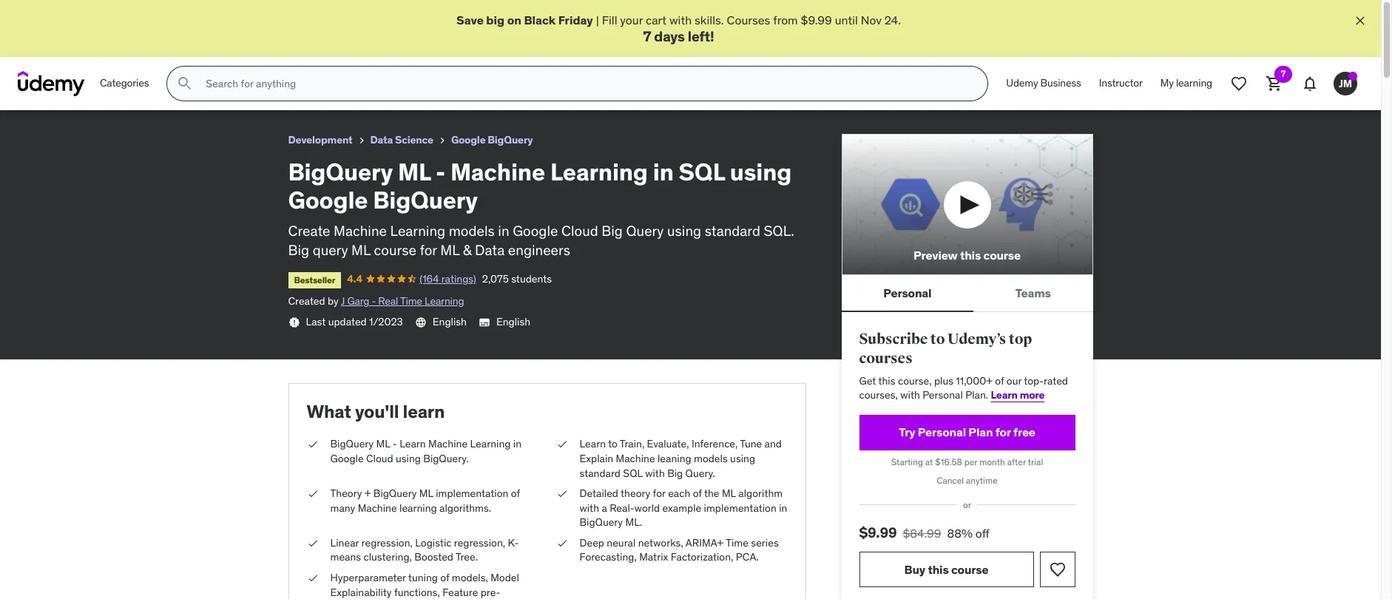 Task type: vqa. For each thing, say whether or not it's contained in the screenshot.
the about
no



Task type: locate. For each thing, give the bounding box(es) containing it.
cancel
[[937, 475, 964, 486]]

using
[[730, 157, 792, 187], [668, 222, 702, 240], [396, 452, 421, 465], [731, 452, 756, 465]]

bigquery inside "theory + bigquery ml implementation of many machine learning algorithms."
[[374, 487, 417, 500]]

machine
[[451, 157, 545, 187], [334, 222, 387, 240], [429, 438, 468, 451], [616, 452, 655, 465], [358, 502, 397, 515]]

preview this course
[[914, 248, 1021, 263]]

0 horizontal spatial models
[[449, 222, 495, 240]]

learn inside learn to train, evaluate, inference, tune and explain machine leaning models using standard sql with big query.
[[580, 438, 606, 451]]

our
[[1007, 374, 1022, 388]]

xsmall image left explainability
[[307, 571, 319, 586]]

world
[[635, 502, 660, 515]]

xsmall image left 'deep'
[[556, 536, 568, 551]]

with up days
[[670, 13, 692, 27]]

this up courses,
[[879, 374, 896, 388]]

1 horizontal spatial to
[[931, 330, 945, 349]]

data right &
[[475, 242, 505, 259]]

1 vertical spatial sql
[[623, 467, 643, 480]]

preview
[[914, 248, 958, 263]]

0 horizontal spatial cloud
[[366, 452, 393, 465]]

models down "inference,"
[[694, 452, 728, 465]]

1 horizontal spatial learning
[[1177, 77, 1213, 90]]

of left the
[[693, 487, 702, 500]]

big inside learn to train, evaluate, inference, tune and explain machine leaning models using standard sql with big query.
[[668, 467, 683, 480]]

udemy business link
[[998, 66, 1091, 102]]

course down 88%
[[952, 562, 989, 577]]

cloud up +
[[366, 452, 393, 465]]

time up pca.
[[726, 536, 749, 550]]

learning inside the my learning link
[[1177, 77, 1213, 90]]

for inside the detailed theory for each of the ml algorithm with a real-world example implementation in bigquery ml.
[[653, 487, 666, 500]]

2 vertical spatial big
[[668, 467, 683, 480]]

courses,
[[860, 389, 898, 402]]

0 vertical spatial personal
[[884, 286, 932, 300]]

2 horizontal spatial -
[[436, 157, 446, 187]]

1 horizontal spatial big
[[602, 222, 623, 240]]

data inside bigquery ml - machine learning in sql using google bigquery create machine learning models in google cloud big query using standard sql. big query ml course for ml & data engineers
[[475, 242, 505, 259]]

english right closed captions icon
[[497, 315, 531, 329]]

xsmall image left detailed
[[556, 487, 568, 502]]

last
[[306, 315, 326, 329]]

this right preview
[[961, 248, 981, 263]]

per
[[965, 457, 978, 468]]

this for preview
[[961, 248, 981, 263]]

of left our
[[996, 374, 1005, 388]]

using left bigquery.
[[396, 452, 421, 465]]

1 vertical spatial this
[[879, 374, 896, 388]]

english right course language image
[[433, 315, 467, 329]]

0 horizontal spatial big
[[288, 242, 309, 259]]

cart
[[646, 13, 667, 27]]

course,
[[898, 374, 932, 388]]

after
[[1008, 457, 1026, 468]]

tab list containing personal
[[842, 276, 1093, 313]]

1 vertical spatial implementation
[[704, 502, 777, 515]]

0 horizontal spatial learning
[[400, 502, 437, 515]]

google up create
[[288, 185, 368, 216]]

learning
[[551, 157, 648, 187], [390, 222, 446, 240], [425, 295, 464, 308], [470, 438, 511, 451]]

models up &
[[449, 222, 495, 240]]

bigquery inside the bigquery ml - learn machine learning in google cloud using bigquery.
[[330, 438, 374, 451]]

+
[[365, 487, 371, 500]]

0 vertical spatial learning
[[1177, 77, 1213, 90]]

personal inside personal button
[[884, 286, 932, 300]]

personal up $16.58
[[918, 425, 966, 440]]

using right query
[[668, 222, 702, 240]]

0 vertical spatial sql
[[679, 157, 725, 187]]

top-
[[1024, 374, 1044, 388]]

1 vertical spatial time
[[726, 536, 749, 550]]

2 horizontal spatial learn
[[991, 389, 1018, 402]]

machine inside "theory + bigquery ml implementation of many machine learning algorithms."
[[358, 502, 397, 515]]

with
[[670, 13, 692, 27], [901, 389, 920, 402], [645, 467, 665, 480], [580, 502, 599, 515]]

tab list
[[842, 276, 1093, 313]]

2,075 students
[[482, 272, 552, 286]]

1 horizontal spatial cloud
[[562, 222, 598, 240]]

2 vertical spatial for
[[653, 487, 666, 500]]

j
[[341, 295, 345, 308]]

what you'll learn
[[307, 400, 445, 423]]

1 horizontal spatial standard
[[705, 222, 761, 240]]

machine up bigquery.
[[429, 438, 468, 451]]

with inside save big on black friday | fill your cart with skills. courses from $9.99 until nov 24. 7 days left!
[[670, 13, 692, 27]]

0 vertical spatial big
[[602, 222, 623, 240]]

anytime
[[967, 475, 998, 486]]

implementation up algorithms. at left bottom
[[436, 487, 509, 500]]

1 horizontal spatial english
[[497, 315, 531, 329]]

evaluate,
[[647, 438, 689, 451]]

1 vertical spatial big
[[288, 242, 309, 259]]

jm link
[[1328, 66, 1364, 102]]

7 down the 'cart'
[[643, 28, 651, 45]]

0 horizontal spatial english
[[433, 315, 467, 329]]

standard down "explain" on the bottom
[[580, 467, 621, 480]]

to for train,
[[608, 438, 618, 451]]

1 vertical spatial 7
[[1281, 68, 1287, 79]]

1 regression, from the left
[[362, 536, 413, 550]]

using inside learn to train, evaluate, inference, tune and explain machine leaning models using standard sql with big query.
[[731, 452, 756, 465]]

learning
[[1177, 77, 1213, 90], [400, 502, 437, 515]]

xsmall image for detailed
[[556, 487, 568, 502]]

0 vertical spatial time
[[400, 295, 422, 308]]

learning right my
[[1177, 77, 1213, 90]]

this inside get this course, plus 11,000+ of our top-rated courses, with personal plan.
[[879, 374, 896, 388]]

cloud up 'engineers'
[[562, 222, 598, 240]]

google inside the bigquery ml - learn machine learning in google cloud using bigquery.
[[330, 452, 364, 465]]

0 vertical spatial 7
[[643, 28, 651, 45]]

machine down +
[[358, 502, 397, 515]]

1 horizontal spatial -
[[393, 438, 397, 451]]

$9.99
[[801, 13, 832, 27], [860, 524, 897, 542]]

personal inside try personal plan for free link
[[918, 425, 966, 440]]

buy this course button
[[860, 552, 1034, 588]]

to inside subscribe to udemy's top courses
[[931, 330, 945, 349]]

ml right the
[[722, 487, 736, 500]]

jm
[[1340, 77, 1353, 90]]

on
[[507, 13, 522, 27]]

regression, up tree.
[[454, 536, 506, 550]]

$9.99 left $84.99
[[860, 524, 897, 542]]

personal down plus at the right bottom
[[923, 389, 963, 402]]

data left science
[[370, 133, 393, 147]]

ml down you'll
[[376, 438, 390, 451]]

learn
[[991, 389, 1018, 402], [400, 438, 426, 451], [580, 438, 606, 451]]

trial
[[1028, 457, 1044, 468]]

learning up logistic
[[400, 502, 437, 515]]

learn for learn to train, evaluate, inference, tune and explain machine leaning models using standard sql with big query.
[[580, 438, 606, 451]]

to left udemy's
[[931, 330, 945, 349]]

course up real
[[374, 242, 417, 259]]

more
[[1020, 389, 1045, 402]]

standard inside learn to train, evaluate, inference, tune and explain machine leaning models using standard sql with big query.
[[580, 467, 621, 480]]

ml
[[398, 157, 431, 187], [352, 242, 371, 259], [441, 242, 460, 259], [376, 438, 390, 451], [419, 487, 434, 500], [722, 487, 736, 500]]

of up the feature
[[441, 571, 450, 585]]

udemy image
[[18, 71, 85, 96]]

xsmall image left many
[[307, 487, 319, 502]]

2 vertical spatial -
[[393, 438, 397, 451]]

personal down preview
[[884, 286, 932, 300]]

1 horizontal spatial learn
[[580, 438, 606, 451]]

subscribe
[[860, 330, 928, 349]]

1 vertical spatial -
[[372, 295, 376, 308]]

means
[[330, 551, 361, 564]]

- for learn
[[393, 438, 397, 451]]

1 horizontal spatial implementation
[[704, 502, 777, 515]]

free
[[1014, 425, 1036, 440]]

0 horizontal spatial implementation
[[436, 487, 509, 500]]

0 horizontal spatial learn
[[400, 438, 426, 451]]

0 vertical spatial cloud
[[562, 222, 598, 240]]

1 english from the left
[[433, 315, 467, 329]]

learn down our
[[991, 389, 1018, 402]]

0 vertical spatial -
[[436, 157, 446, 187]]

with inside the detailed theory for each of the ml algorithm with a real-world example implementation in bigquery ml.
[[580, 502, 599, 515]]

algorithm
[[739, 487, 783, 500]]

in inside the detailed theory for each of the ml algorithm with a real-world example implementation in bigquery ml.
[[779, 502, 788, 515]]

google up theory
[[330, 452, 364, 465]]

2 horizontal spatial this
[[961, 248, 981, 263]]

big down leaning
[[668, 467, 683, 480]]

big left query
[[602, 222, 623, 240]]

xsmall image
[[288, 317, 300, 329], [556, 487, 568, 502], [307, 536, 319, 551], [556, 536, 568, 551], [307, 571, 319, 586]]

preview this course button
[[842, 134, 1093, 276]]

Search for anything text field
[[203, 71, 970, 96]]

0 vertical spatial standard
[[705, 222, 761, 240]]

sql
[[679, 157, 725, 187], [623, 467, 643, 480]]

plan
[[969, 425, 993, 440]]

this inside the buy this course button
[[928, 562, 949, 577]]

learn down learn
[[400, 438, 426, 451]]

1 vertical spatial to
[[608, 438, 618, 451]]

$84.99
[[903, 526, 942, 541]]

course
[[374, 242, 417, 259], [984, 248, 1021, 263], [952, 562, 989, 577]]

models,
[[452, 571, 488, 585]]

with inside get this course, plus 11,000+ of our top-rated courses, with personal plan.
[[901, 389, 920, 402]]

0 horizontal spatial time
[[400, 295, 422, 308]]

google right science
[[451, 133, 486, 147]]

1 vertical spatial data
[[475, 242, 505, 259]]

1 horizontal spatial $9.99
[[860, 524, 897, 542]]

0 vertical spatial for
[[420, 242, 437, 259]]

bigquery inside the detailed theory for each of the ml algorithm with a real-world example implementation in bigquery ml.
[[580, 516, 623, 529]]

0 horizontal spatial this
[[879, 374, 896, 388]]

learn up "explain" on the bottom
[[580, 438, 606, 451]]

1/2023
[[369, 315, 403, 329]]

0 horizontal spatial $9.99
[[801, 13, 832, 27]]

development link
[[288, 131, 353, 149]]

xsmall image down what
[[307, 438, 319, 452]]

students
[[511, 272, 552, 286]]

2 vertical spatial personal
[[918, 425, 966, 440]]

ratings)
[[442, 272, 476, 286]]

2 vertical spatial this
[[928, 562, 949, 577]]

0 vertical spatial this
[[961, 248, 981, 263]]

theory
[[621, 487, 651, 500]]

|
[[596, 13, 599, 27]]

closed captions image
[[479, 317, 491, 328]]

standard
[[705, 222, 761, 240], [580, 467, 621, 480]]

0 vertical spatial models
[[449, 222, 495, 240]]

updated
[[328, 315, 367, 329]]

implementation down algorithm
[[704, 502, 777, 515]]

1 vertical spatial standard
[[580, 467, 621, 480]]

close image
[[1354, 13, 1368, 28]]

&
[[463, 242, 472, 259]]

teams
[[1016, 286, 1051, 300]]

xsmall image
[[356, 135, 367, 147], [437, 135, 448, 147], [307, 438, 319, 452], [556, 438, 568, 452], [307, 487, 319, 502]]

for up (164
[[420, 242, 437, 259]]

0 horizontal spatial for
[[420, 242, 437, 259]]

time right real
[[400, 295, 422, 308]]

bestseller
[[294, 275, 335, 286]]

0 horizontal spatial data
[[370, 133, 393, 147]]

starting at $16.58 per month after trial cancel anytime
[[892, 457, 1044, 486]]

learn more
[[991, 389, 1045, 402]]

ml up "4.4" on the left top of page
[[352, 242, 371, 259]]

1 horizontal spatial models
[[694, 452, 728, 465]]

$9.99 inside save big on black friday | fill your cart with skills. courses from $9.99 until nov 24. 7 days left!
[[801, 13, 832, 27]]

1 horizontal spatial regression,
[[454, 536, 506, 550]]

regression, up clustering,
[[362, 536, 413, 550]]

1 horizontal spatial this
[[928, 562, 949, 577]]

models inside bigquery ml - machine learning in sql using google bigquery create machine learning models in google cloud big query using standard sql. big query ml course for ml & data engineers
[[449, 222, 495, 240]]

xsmall image left "explain" on the bottom
[[556, 438, 568, 452]]

to left train,
[[608, 438, 618, 451]]

regression,
[[362, 536, 413, 550], [454, 536, 506, 550]]

course inside bigquery ml - machine learning in sql using google bigquery create machine learning models in google cloud big query using standard sql. big query ml course for ml & data engineers
[[374, 242, 417, 259]]

0 vertical spatial to
[[931, 330, 945, 349]]

standard left sql.
[[705, 222, 761, 240]]

factorization,
[[671, 551, 734, 564]]

top
[[1009, 330, 1033, 349]]

with down leaning
[[645, 467, 665, 480]]

xsmall image left linear
[[307, 536, 319, 551]]

1 vertical spatial learning
[[400, 502, 437, 515]]

2 regression, from the left
[[454, 536, 506, 550]]

ml down bigquery.
[[419, 487, 434, 500]]

your
[[620, 13, 643, 27]]

save
[[457, 13, 484, 27]]

real-
[[610, 502, 635, 515]]

0 horizontal spatial sql
[[623, 467, 643, 480]]

this right buy
[[928, 562, 949, 577]]

for left free
[[996, 425, 1011, 440]]

matrix
[[640, 551, 668, 564]]

last updated 1/2023
[[306, 315, 403, 329]]

using up sql.
[[730, 157, 792, 187]]

for
[[420, 242, 437, 259], [996, 425, 1011, 440], [653, 487, 666, 500]]

- inside bigquery ml - machine learning in sql using google bigquery create machine learning models in google cloud big query using standard sql. big query ml course for ml & data engineers
[[436, 157, 446, 187]]

1 vertical spatial for
[[996, 425, 1011, 440]]

2 horizontal spatial big
[[668, 467, 683, 480]]

learn to train, evaluate, inference, tune and explain machine leaning models using standard sql with big query.
[[580, 438, 782, 480]]

1 vertical spatial cloud
[[366, 452, 393, 465]]

of up k-
[[511, 487, 520, 500]]

1 vertical spatial models
[[694, 452, 728, 465]]

time inside deep neural networks, arima+ time series forecasting, matrix factorization, pca.
[[726, 536, 749, 550]]

with down course,
[[901, 389, 920, 402]]

0 horizontal spatial to
[[608, 438, 618, 451]]

1 horizontal spatial data
[[475, 242, 505, 259]]

personal inside get this course, plus 11,000+ of our top-rated courses, with personal plan.
[[923, 389, 963, 402]]

0 vertical spatial implementation
[[436, 487, 509, 500]]

algorithms.
[[440, 502, 491, 515]]

machine down train,
[[616, 452, 655, 465]]

$9.99 left until
[[801, 13, 832, 27]]

for up world
[[653, 487, 666, 500]]

of
[[996, 374, 1005, 388], [511, 487, 520, 500], [693, 487, 702, 500], [441, 571, 450, 585]]

7 left notifications image
[[1281, 68, 1287, 79]]

big down create
[[288, 242, 309, 259]]

0 horizontal spatial regression,
[[362, 536, 413, 550]]

1 horizontal spatial for
[[653, 487, 666, 500]]

this inside preview this course button
[[961, 248, 981, 263]]

data
[[370, 133, 393, 147], [475, 242, 505, 259]]

0 vertical spatial $9.99
[[801, 13, 832, 27]]

personal
[[884, 286, 932, 300], [923, 389, 963, 402], [918, 425, 966, 440]]

udemy's
[[948, 330, 1007, 349]]

using down tune
[[731, 452, 756, 465]]

to inside learn to train, evaluate, inference, tune and explain machine leaning models using standard sql with big query.
[[608, 438, 618, 451]]

arima+
[[686, 536, 724, 550]]

0 horizontal spatial 7
[[643, 28, 651, 45]]

1 horizontal spatial sql
[[679, 157, 725, 187]]

xsmall image left the last
[[288, 317, 300, 329]]

with left a
[[580, 502, 599, 515]]

the
[[704, 487, 720, 500]]

1 horizontal spatial time
[[726, 536, 749, 550]]

- inside the bigquery ml - learn machine learning in google cloud using bigquery.
[[393, 438, 397, 451]]

or
[[964, 499, 972, 510]]

data science
[[370, 133, 434, 147]]

(164
[[420, 272, 439, 286]]

for inside bigquery ml - machine learning in sql using google bigquery create machine learning models in google cloud big query using standard sql. big query ml course for ml & data engineers
[[420, 242, 437, 259]]

tree.
[[456, 551, 478, 564]]

course up teams
[[984, 248, 1021, 263]]

0 horizontal spatial standard
[[580, 467, 621, 480]]

series
[[751, 536, 779, 550]]

of inside get this course, plus 11,000+ of our top-rated courses, with personal plan.
[[996, 374, 1005, 388]]

1 vertical spatial personal
[[923, 389, 963, 402]]

plan.
[[966, 389, 989, 402]]

to for udemy's
[[931, 330, 945, 349]]



Task type: describe. For each thing, give the bounding box(es) containing it.
functions,
[[394, 586, 440, 599]]

subscribe to udemy's top courses
[[860, 330, 1033, 368]]

xsmall image right science
[[437, 135, 448, 147]]

ml inside "theory + bigquery ml implementation of many machine learning algorithms."
[[419, 487, 434, 500]]

learning inside "theory + bigquery ml implementation of many machine learning algorithms."
[[400, 502, 437, 515]]

xsmall image for learn
[[556, 438, 568, 452]]

ml.
[[626, 516, 643, 529]]

7 inside save big on black friday | fill your cart with skills. courses from $9.99 until nov 24. 7 days left!
[[643, 28, 651, 45]]

train,
[[620, 438, 645, 451]]

inference,
[[692, 438, 738, 451]]

networks,
[[638, 536, 684, 550]]

pca.
[[736, 551, 759, 564]]

course for preview this course
[[984, 248, 1021, 263]]

implementation inside "theory + bigquery ml implementation of many machine learning algorithms."
[[436, 487, 509, 500]]

0 vertical spatial data
[[370, 133, 393, 147]]

logistic
[[415, 536, 452, 550]]

learn inside the bigquery ml - learn machine learning in google cloud using bigquery.
[[400, 438, 426, 451]]

ml inside the bigquery ml - learn machine learning in google cloud using bigquery.
[[376, 438, 390, 451]]

7 link
[[1257, 66, 1293, 102]]

learn for learn more
[[991, 389, 1018, 402]]

my
[[1161, 77, 1174, 90]]

models inside learn to train, evaluate, inference, tune and explain machine leaning models using standard sql with big query.
[[694, 452, 728, 465]]

learn more link
[[991, 389, 1045, 402]]

query.
[[686, 467, 716, 480]]

data science link
[[370, 131, 434, 149]]

neural
[[607, 536, 636, 550]]

from
[[773, 13, 798, 27]]

xsmall image for bigquery
[[307, 438, 319, 452]]

1 horizontal spatial 7
[[1281, 68, 1287, 79]]

personal button
[[842, 276, 974, 311]]

xsmall image for last
[[288, 317, 300, 329]]

sql.
[[764, 222, 795, 240]]

google bigquery link
[[451, 131, 533, 149]]

machine inside the bigquery ml - learn machine learning in google cloud using bigquery.
[[429, 438, 468, 451]]

black
[[524, 13, 556, 27]]

you'll
[[355, 400, 399, 423]]

explain
[[580, 452, 614, 465]]

xsmall image for theory
[[307, 487, 319, 502]]

2 horizontal spatial for
[[996, 425, 1011, 440]]

linear
[[330, 536, 359, 550]]

tune
[[740, 438, 762, 451]]

xsmall image for linear
[[307, 536, 319, 551]]

query
[[313, 242, 348, 259]]

udemy
[[1007, 77, 1039, 90]]

garg
[[347, 295, 369, 308]]

this for buy
[[928, 562, 949, 577]]

starting
[[892, 457, 924, 468]]

implementation inside the detailed theory for each of the ml algorithm with a real-world example implementation in bigquery ml.
[[704, 502, 777, 515]]

try personal plan for free link
[[860, 415, 1076, 451]]

wishlist image
[[1231, 75, 1248, 93]]

xsmall image for hyperparameter
[[307, 571, 319, 586]]

courses
[[860, 349, 913, 368]]

k-
[[508, 536, 519, 550]]

fill
[[602, 13, 618, 27]]

of inside the detailed theory for each of the ml algorithm with a real-world example implementation in bigquery ml.
[[693, 487, 702, 500]]

nov
[[861, 13, 882, 27]]

plus
[[935, 374, 954, 388]]

hyperparameter tuning of models, model explainability functions, feature pre
[[330, 571, 525, 599]]

rated
[[1044, 374, 1069, 388]]

2,075
[[482, 272, 509, 286]]

theory + bigquery ml implementation of many machine learning algorithms.
[[330, 487, 520, 515]]

google bigquery
[[451, 133, 533, 147]]

detailed theory for each of the ml algorithm with a real-world example implementation in bigquery ml.
[[580, 487, 788, 529]]

1 vertical spatial $9.99
[[860, 524, 897, 542]]

cloud inside the bigquery ml - learn machine learning in google cloud using bigquery.
[[366, 452, 393, 465]]

xsmall image left data science link
[[356, 135, 367, 147]]

buy
[[905, 562, 926, 577]]

shopping cart with 7 items image
[[1266, 75, 1284, 93]]

engineers
[[508, 242, 571, 259]]

learning inside the bigquery ml - learn machine learning in google cloud using bigquery.
[[470, 438, 511, 451]]

instructor
[[1100, 77, 1143, 90]]

2 english from the left
[[497, 315, 531, 329]]

of inside "theory + bigquery ml implementation of many machine learning algorithms."
[[511, 487, 520, 500]]

j garg - real time learning link
[[341, 295, 464, 308]]

each
[[668, 487, 691, 500]]

4.4
[[347, 272, 362, 286]]

at
[[926, 457, 934, 468]]

leaning
[[658, 452, 692, 465]]

explainability
[[330, 586, 392, 599]]

machine up query
[[334, 222, 387, 240]]

of inside hyperparameter tuning of models, model explainability functions, feature pre
[[441, 571, 450, 585]]

wishlist image
[[1049, 561, 1067, 579]]

machine inside learn to train, evaluate, inference, tune and explain machine leaning models using standard sql with big query.
[[616, 452, 655, 465]]

$16.58
[[936, 457, 963, 468]]

categories button
[[91, 66, 158, 102]]

try personal plan for free
[[899, 425, 1036, 440]]

with inside learn to train, evaluate, inference, tune and explain machine leaning models using standard sql with big query.
[[645, 467, 665, 480]]

submit search image
[[176, 75, 194, 93]]

and
[[765, 438, 782, 451]]

detailed
[[580, 487, 619, 500]]

sql inside learn to train, evaluate, inference, tune and explain machine leaning models using standard sql with big query.
[[623, 467, 643, 480]]

notifications image
[[1302, 75, 1320, 93]]

get
[[860, 374, 876, 388]]

until
[[835, 13, 858, 27]]

deep neural networks, arima+ time series forecasting, matrix factorization, pca.
[[580, 536, 779, 564]]

xsmall image for deep
[[556, 536, 568, 551]]

my learning link
[[1152, 66, 1222, 102]]

ml left &
[[441, 242, 460, 259]]

left!
[[688, 28, 715, 45]]

get this course, plus 11,000+ of our top-rated courses, with personal plan.
[[860, 374, 1069, 402]]

google up 'engineers'
[[513, 222, 558, 240]]

created by j garg - real time learning
[[288, 295, 464, 308]]

courses
[[727, 13, 771, 27]]

ml inside the detailed theory for each of the ml algorithm with a real-world example implementation in bigquery ml.
[[722, 487, 736, 500]]

cloud inside bigquery ml - machine learning in sql using google bigquery create machine learning models in google cloud big query using standard sql. big query ml course for ml & data engineers
[[562, 222, 598, 240]]

using inside the bigquery ml - learn machine learning in google cloud using bigquery.
[[396, 452, 421, 465]]

you have alerts image
[[1349, 72, 1358, 81]]

24.
[[885, 13, 901, 27]]

ml down science
[[398, 157, 431, 187]]

course for buy this course
[[952, 562, 989, 577]]

forecasting,
[[580, 551, 637, 564]]

machine down google bigquery link
[[451, 157, 545, 187]]

what
[[307, 400, 351, 423]]

course language image
[[415, 317, 427, 329]]

0 horizontal spatial -
[[372, 295, 376, 308]]

example
[[663, 502, 702, 515]]

sql inside bigquery ml - machine learning in sql using google bigquery create machine learning models in google cloud big query using standard sql. big query ml course for ml & data engineers
[[679, 157, 725, 187]]

- for machine
[[436, 157, 446, 187]]

standard inside bigquery ml - machine learning in sql using google bigquery create machine learning models in google cloud big query using standard sql. big query ml course for ml & data engineers
[[705, 222, 761, 240]]

days
[[654, 28, 685, 45]]

many
[[330, 502, 355, 515]]

this for get
[[879, 374, 896, 388]]

query
[[626, 222, 664, 240]]

in inside the bigquery ml - learn machine learning in google cloud using bigquery.
[[513, 438, 522, 451]]

buy this course
[[905, 562, 989, 577]]

bigquery ml - learn machine learning in google cloud using bigquery.
[[330, 438, 522, 465]]

learn
[[403, 400, 445, 423]]

boosted
[[415, 551, 454, 564]]

11,000+
[[956, 374, 993, 388]]



